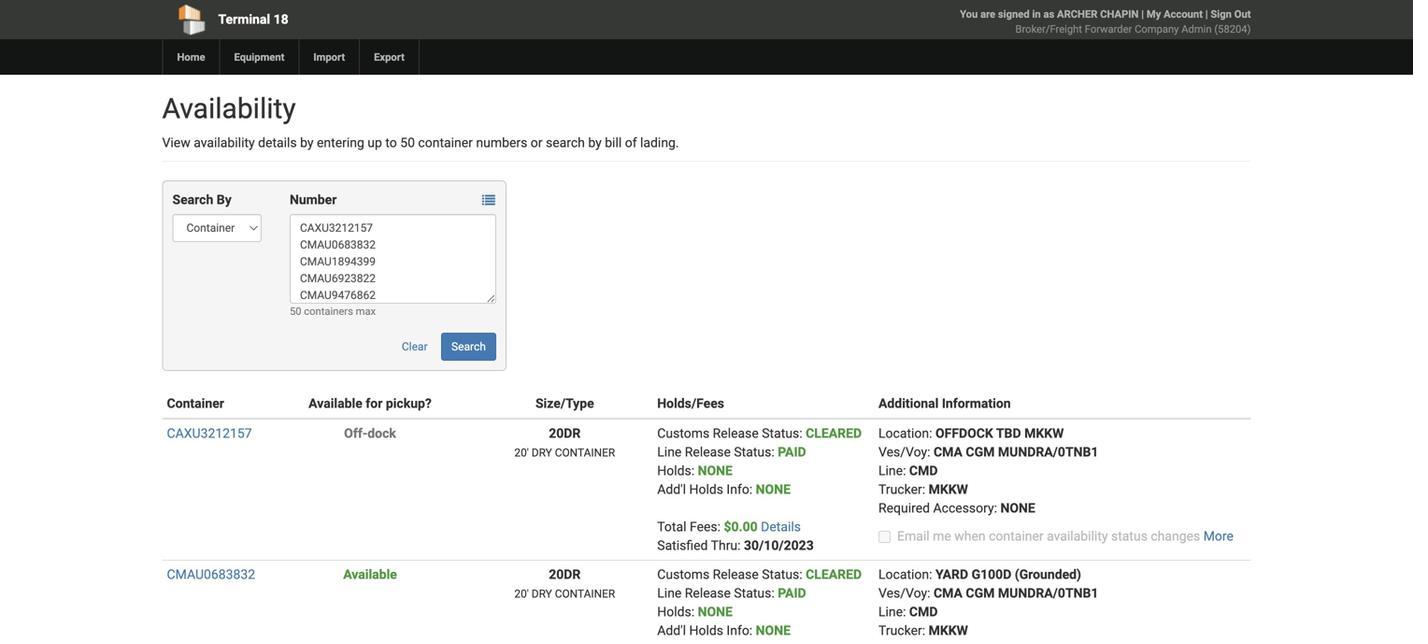 Task type: describe. For each thing, give the bounding box(es) containing it.
container
[[167, 396, 224, 411]]

ves/voy: for yard
[[879, 586, 931, 601]]

changes
[[1151, 529, 1200, 544]]

0 vertical spatial availability
[[194, 135, 255, 150]]

search by
[[172, 192, 232, 208]]

my
[[1147, 8, 1161, 20]]

entering
[[317, 135, 364, 150]]

required
[[879, 501, 930, 516]]

as
[[1044, 8, 1055, 20]]

equipment
[[234, 51, 285, 63]]

chapin
[[1100, 8, 1139, 20]]

none down thru:
[[698, 604, 733, 620]]

none inside 'location : offdock tbd mkkw ves/voy: cma cgm mundra/0tnb1 line: cmd trucker: mkkw required accessory : none'
[[1001, 501, 1036, 516]]

2 customs release status : cleared line release status : paid holds: none add'l holds info: none from the top
[[657, 567, 862, 638]]

equipment link
[[219, 39, 299, 75]]

show list image
[[482, 194, 495, 207]]

forwarder
[[1085, 23, 1132, 35]]

pickup?
[[386, 396, 432, 411]]

home link
[[162, 39, 219, 75]]

dry for off-dock
[[532, 446, 552, 459]]

1 add'l from the top
[[657, 482, 686, 497]]

details
[[258, 135, 297, 150]]

export
[[374, 51, 405, 63]]

you
[[960, 8, 978, 20]]

1 vertical spatial availability
[[1047, 529, 1108, 544]]

terminal 18 link
[[162, 0, 600, 39]]

0 vertical spatial mkkw
[[1025, 426, 1064, 441]]

terminal 18
[[218, 12, 289, 27]]

satisfied
[[657, 538, 708, 553]]

$0.00
[[724, 519, 758, 535]]

2 info: from the top
[[727, 623, 753, 638]]

none up details link
[[756, 482, 791, 497]]

availability
[[162, 92, 296, 125]]

dry for available
[[532, 588, 552, 601]]

you are signed in as archer chapin | my account | sign out broker/freight forwarder company admin (58204)
[[960, 8, 1251, 35]]

0 vertical spatial 50
[[400, 135, 415, 150]]

to
[[385, 135, 397, 150]]

of
[[625, 135, 637, 150]]

accessory
[[933, 501, 994, 516]]

20dr for available
[[549, 567, 581, 582]]

search for search by
[[172, 192, 213, 208]]

me
[[933, 529, 951, 544]]

signed
[[998, 8, 1030, 20]]

dock
[[368, 426, 396, 441]]

available for pickup?
[[309, 396, 432, 411]]

trucker: for location : yard g100d (grounded) ves/voy: cma cgm mundra/0tnb1 line: cmd trucker: mkkw
[[879, 623, 926, 638]]

location for location : yard g100d (grounded) ves/voy: cma cgm mundra/0tnb1 line: cmd trucker: mkkw
[[879, 567, 929, 582]]

18
[[274, 12, 289, 27]]

archer
[[1057, 8, 1098, 20]]

mkkw for tbd
[[929, 482, 968, 497]]

details link
[[761, 519, 801, 535]]

off-dock
[[344, 426, 396, 441]]

total fees: $0.00 details satisfied thru: 30/10/2023
[[657, 519, 814, 553]]

more link
[[1204, 529, 1234, 544]]

search
[[546, 135, 585, 150]]

1 vertical spatial 50
[[290, 305, 301, 317]]

tbd
[[996, 426, 1021, 441]]

1 cleared from the top
[[806, 426, 862, 441]]

2 | from the left
[[1206, 8, 1208, 20]]

(58204)
[[1215, 23, 1251, 35]]

information
[[942, 396, 1011, 411]]

1 paid from the top
[[778, 444, 806, 460]]

container for off-dock
[[555, 446, 615, 459]]

when
[[955, 529, 986, 544]]

line: for location : yard g100d (grounded) ves/voy: cma cgm mundra/0tnb1 line: cmd trucker: mkkw
[[879, 604, 906, 620]]

sign out link
[[1211, 8, 1251, 20]]

total
[[657, 519, 687, 535]]

yard
[[936, 567, 968, 582]]

(grounded)
[[1015, 567, 1082, 582]]

available for available for pickup?
[[309, 396, 363, 411]]

1 holds: from the top
[[657, 463, 695, 479]]

view
[[162, 135, 190, 150]]

status
[[1111, 529, 1148, 544]]

out
[[1235, 8, 1251, 20]]

caxu3212157 link
[[167, 426, 252, 441]]

my account link
[[1147, 8, 1203, 20]]

by
[[217, 192, 232, 208]]

up
[[368, 135, 382, 150]]

number
[[290, 192, 337, 208]]

size/type
[[536, 396, 594, 411]]

holds/fees
[[657, 396, 724, 411]]

20' for available
[[514, 588, 529, 601]]

export link
[[359, 39, 419, 75]]

additional information
[[879, 396, 1011, 411]]

1 | from the left
[[1142, 8, 1144, 20]]

g100d
[[972, 567, 1012, 582]]

view availability details by entering up to 50 container numbers or search by bill of lading.
[[162, 135, 679, 150]]

1 customs from the top
[[657, 426, 710, 441]]

broker/freight
[[1016, 23, 1082, 35]]

20dr for off-dock
[[549, 426, 581, 441]]

2 holds: from the top
[[657, 604, 695, 620]]

or
[[531, 135, 543, 150]]

2 cleared from the top
[[806, 567, 862, 582]]

ves/voy: for offdock
[[879, 444, 931, 460]]

search button
[[441, 333, 496, 361]]

numbers
[[476, 135, 528, 150]]

cmau0683832
[[167, 567, 255, 582]]

container for available
[[555, 588, 615, 601]]

50 containers max
[[290, 305, 376, 317]]

0 vertical spatial container
[[418, 135, 473, 150]]

2 customs from the top
[[657, 567, 710, 582]]



Task type: vqa. For each thing, say whether or not it's contained in the screenshot.
T18 South Gate 2 image
no



Task type: locate. For each thing, give the bounding box(es) containing it.
paid up details link
[[778, 444, 806, 460]]

trucker: inside location : yard g100d (grounded) ves/voy: cma cgm mundra/0tnb1 line: cmd trucker: mkkw
[[879, 623, 926, 638]]

paid
[[778, 444, 806, 460], [778, 586, 806, 601]]

1 vertical spatial trucker:
[[879, 623, 926, 638]]

customs release status : cleared line release status : paid holds: none add'l holds info: none down 30/10/2023
[[657, 567, 862, 638]]

20' for off-dock
[[514, 446, 529, 459]]

caxu3212157
[[167, 426, 252, 441]]

thru:
[[711, 538, 741, 553]]

location down email in the bottom right of the page
[[879, 567, 929, 582]]

1 vertical spatial container
[[555, 588, 615, 601]]

cgm inside location : yard g100d (grounded) ves/voy: cma cgm mundra/0tnb1 line: cmd trucker: mkkw
[[966, 586, 995, 601]]

2 container from the top
[[555, 588, 615, 601]]

None checkbox
[[879, 531, 891, 543]]

line:
[[879, 463, 906, 479], [879, 604, 906, 620]]

mkkw inside location : yard g100d (grounded) ves/voy: cma cgm mundra/0tnb1 line: cmd trucker: mkkw
[[929, 623, 968, 638]]

1 vertical spatial 20dr
[[549, 567, 581, 582]]

location down additional
[[879, 426, 929, 441]]

by
[[300, 135, 314, 150], [588, 135, 602, 150]]

0 vertical spatial search
[[172, 192, 213, 208]]

1 vertical spatial mundra/0tnb1
[[998, 586, 1099, 601]]

terminal
[[218, 12, 270, 27]]

sign
[[1211, 8, 1232, 20]]

1 horizontal spatial 50
[[400, 135, 415, 150]]

1 vertical spatial search
[[451, 340, 486, 353]]

mkkw
[[1025, 426, 1064, 441], [929, 482, 968, 497], [929, 623, 968, 638]]

1 container from the top
[[555, 446, 615, 459]]

1 dry from the top
[[532, 446, 552, 459]]

admin
[[1182, 23, 1212, 35]]

1 horizontal spatial |
[[1206, 8, 1208, 20]]

1 vertical spatial customs
[[657, 567, 710, 582]]

line down holds/fees
[[657, 444, 682, 460]]

cma down offdock
[[934, 444, 963, 460]]

mundra/0tnb1 inside location : yard g100d (grounded) ves/voy: cma cgm mundra/0tnb1 line: cmd trucker: mkkw
[[998, 586, 1099, 601]]

more
[[1204, 529, 1234, 544]]

0 vertical spatial cmd
[[909, 463, 938, 479]]

home
[[177, 51, 205, 63]]

add'l down satisfied
[[657, 623, 686, 638]]

cmd inside location : yard g100d (grounded) ves/voy: cma cgm mundra/0tnb1 line: cmd trucker: mkkw
[[909, 604, 938, 620]]

0 vertical spatial paid
[[778, 444, 806, 460]]

mundra/0tnb1 for (grounded)
[[998, 586, 1099, 601]]

0 horizontal spatial container
[[418, 135, 473, 150]]

1 vertical spatial 20'
[[514, 588, 529, 601]]

2 ves/voy: from the top
[[879, 586, 931, 601]]

2 by from the left
[[588, 135, 602, 150]]

2 cmd from the top
[[909, 604, 938, 620]]

mundra/0tnb1 inside 'location : offdock tbd mkkw ves/voy: cma cgm mundra/0tnb1 line: cmd trucker: mkkw required accessory : none'
[[998, 444, 1099, 460]]

holds:
[[657, 463, 695, 479], [657, 604, 695, 620]]

cma for yard
[[934, 586, 963, 601]]

0 vertical spatial add'l
[[657, 482, 686, 497]]

mundra/0tnb1 for mkkw
[[998, 444, 1099, 460]]

release
[[713, 426, 759, 441], [685, 444, 731, 460], [713, 567, 759, 582], [685, 586, 731, 601]]

1 horizontal spatial availability
[[1047, 529, 1108, 544]]

holds
[[689, 482, 723, 497], [689, 623, 723, 638]]

mkkw for g100d
[[929, 623, 968, 638]]

0 vertical spatial customs release status : cleared line release status : paid holds: none add'l holds info: none
[[657, 426, 862, 497]]

1 vertical spatial cgm
[[966, 586, 995, 601]]

1 info: from the top
[[727, 482, 753, 497]]

20dr 20' dry container for off-dock
[[514, 426, 615, 459]]

details
[[761, 519, 801, 535]]

0 vertical spatial location
[[879, 426, 929, 441]]

availability down "availability"
[[194, 135, 255, 150]]

mkkw up accessory
[[929, 482, 968, 497]]

bill
[[605, 135, 622, 150]]

20dr 20' dry container for available
[[514, 567, 615, 601]]

availability up (grounded)
[[1047, 529, 1108, 544]]

offdock
[[936, 426, 993, 441]]

container
[[418, 135, 473, 150], [989, 529, 1044, 544]]

trucker: inside 'location : offdock tbd mkkw ves/voy: cma cgm mundra/0tnb1 line: cmd trucker: mkkw required accessory : none'
[[879, 482, 926, 497]]

cgm down g100d at the bottom
[[966, 586, 995, 601]]

1 vertical spatial cma
[[934, 586, 963, 601]]

line down satisfied
[[657, 586, 682, 601]]

cgm down offdock
[[966, 444, 995, 460]]

2 dry from the top
[[532, 588, 552, 601]]

line: down email in the bottom right of the page
[[879, 604, 906, 620]]

available
[[309, 396, 363, 411], [343, 567, 397, 582]]

0 vertical spatial mundra/0tnb1
[[998, 444, 1099, 460]]

search for search
[[451, 340, 486, 353]]

cgm inside 'location : offdock tbd mkkw ves/voy: cma cgm mundra/0tnb1 line: cmd trucker: mkkw required accessory : none'
[[966, 444, 995, 460]]

0 vertical spatial available
[[309, 396, 363, 411]]

0 horizontal spatial 50
[[290, 305, 301, 317]]

containers
[[304, 305, 353, 317]]

0 vertical spatial customs
[[657, 426, 710, 441]]

0 vertical spatial trucker:
[[879, 482, 926, 497]]

1 location from the top
[[879, 426, 929, 441]]

container right to
[[418, 135, 473, 150]]

1 vertical spatial dry
[[532, 588, 552, 601]]

availability
[[194, 135, 255, 150], [1047, 529, 1108, 544]]

status
[[762, 426, 799, 441], [734, 444, 772, 460], [762, 567, 799, 582], [734, 586, 772, 601]]

by left bill
[[588, 135, 602, 150]]

1 vertical spatial customs release status : cleared line release status : paid holds: none add'l holds info: none
[[657, 567, 862, 638]]

mundra/0tnb1
[[998, 444, 1099, 460], [998, 586, 1099, 601]]

2 line: from the top
[[879, 604, 906, 620]]

cmd inside 'location : offdock tbd mkkw ves/voy: cma cgm mundra/0tnb1 line: cmd trucker: mkkw required accessory : none'
[[909, 463, 938, 479]]

in
[[1032, 8, 1041, 20]]

0 vertical spatial line
[[657, 444, 682, 460]]

cmd for offdock
[[909, 463, 938, 479]]

| left sign on the top right of the page
[[1206, 8, 1208, 20]]

1 cgm from the top
[[966, 444, 995, 460]]

holds down thru:
[[689, 623, 723, 638]]

none right accessory
[[1001, 501, 1036, 516]]

50 right to
[[400, 135, 415, 150]]

0 vertical spatial dry
[[532, 446, 552, 459]]

line: up the required
[[879, 463, 906, 479]]

customs down satisfied
[[657, 567, 710, 582]]

container up g100d at the bottom
[[989, 529, 1044, 544]]

1 vertical spatial holds:
[[657, 604, 695, 620]]

fees:
[[690, 519, 721, 535]]

1 trucker: from the top
[[879, 482, 926, 497]]

location
[[879, 426, 929, 441], [879, 567, 929, 582]]

cma inside 'location : offdock tbd mkkw ves/voy: cma cgm mundra/0tnb1 line: cmd trucker: mkkw required accessory : none'
[[934, 444, 963, 460]]

: inside location : yard g100d (grounded) ves/voy: cma cgm mundra/0tnb1 line: cmd trucker: mkkw
[[929, 567, 932, 582]]

clear button
[[392, 333, 438, 361]]

1 vertical spatial 20dr 20' dry container
[[514, 567, 615, 601]]

|
[[1142, 8, 1144, 20], [1206, 8, 1208, 20]]

search left by
[[172, 192, 213, 208]]

cmd down yard
[[909, 604, 938, 620]]

holds up fees:
[[689, 482, 723, 497]]

2 trucker: from the top
[[879, 623, 926, 638]]

1 vertical spatial cleared
[[806, 567, 862, 582]]

cgm for offdock
[[966, 444, 995, 460]]

cma down yard
[[934, 586, 963, 601]]

1 vertical spatial location
[[879, 567, 929, 582]]

1 holds from the top
[[689, 482, 723, 497]]

customs release status : cleared line release status : paid holds: none add'l holds info: none up $0.00
[[657, 426, 862, 497]]

location : yard g100d (grounded) ves/voy: cma cgm mundra/0tnb1 line: cmd trucker: mkkw
[[879, 567, 1099, 638]]

0 vertical spatial line:
[[879, 463, 906, 479]]

search inside search "button"
[[451, 340, 486, 353]]

2 20dr from the top
[[549, 567, 581, 582]]

cma for offdock
[[934, 444, 963, 460]]

add'l up total
[[657, 482, 686, 497]]

mkkw down yard
[[929, 623, 968, 638]]

Number text field
[[290, 214, 496, 304]]

1 horizontal spatial by
[[588, 135, 602, 150]]

mundra/0tnb1 down (grounded)
[[998, 586, 1099, 601]]

50
[[400, 135, 415, 150], [290, 305, 301, 317]]

20dr 20' dry container
[[514, 426, 615, 459], [514, 567, 615, 601]]

1 cma from the top
[[934, 444, 963, 460]]

cgm for yard
[[966, 586, 995, 601]]

mkkw right "tbd"
[[1025, 426, 1064, 441]]

available for available
[[343, 567, 397, 582]]

ves/voy:
[[879, 444, 931, 460], [879, 586, 931, 601]]

0 vertical spatial ves/voy:
[[879, 444, 931, 460]]

additional
[[879, 396, 939, 411]]

1 20' from the top
[[514, 446, 529, 459]]

1 ves/voy: from the top
[[879, 444, 931, 460]]

0 horizontal spatial search
[[172, 192, 213, 208]]

0 horizontal spatial |
[[1142, 8, 1144, 20]]

1 vertical spatial available
[[343, 567, 397, 582]]

1 vertical spatial mkkw
[[929, 482, 968, 497]]

2 cgm from the top
[[966, 586, 995, 601]]

off-
[[344, 426, 368, 441]]

| left my
[[1142, 8, 1144, 20]]

0 vertical spatial 20dr 20' dry container
[[514, 426, 615, 459]]

cma
[[934, 444, 963, 460], [934, 586, 963, 601]]

1 vertical spatial container
[[989, 529, 1044, 544]]

email me when container availability status changes more
[[897, 529, 1234, 544]]

1 vertical spatial line
[[657, 586, 682, 601]]

1 vertical spatial holds
[[689, 623, 723, 638]]

1 20dr 20' dry container from the top
[[514, 426, 615, 459]]

2 vertical spatial mkkw
[[929, 623, 968, 638]]

info: down thru:
[[727, 623, 753, 638]]

cmd for yard
[[909, 604, 938, 620]]

0 vertical spatial cgm
[[966, 444, 995, 460]]

none down 30/10/2023
[[756, 623, 791, 638]]

none up fees:
[[698, 463, 733, 479]]

ves/voy: down additional
[[879, 444, 931, 460]]

ves/voy: inside 'location : offdock tbd mkkw ves/voy: cma cgm mundra/0tnb1 line: cmd trucker: mkkw required accessory : none'
[[879, 444, 931, 460]]

line
[[657, 444, 682, 460], [657, 586, 682, 601]]

cma inside location : yard g100d (grounded) ves/voy: cma cgm mundra/0tnb1 line: cmd trucker: mkkw
[[934, 586, 963, 601]]

1 line: from the top
[[879, 463, 906, 479]]

2 add'l from the top
[[657, 623, 686, 638]]

location inside 'location : offdock tbd mkkw ves/voy: cma cgm mundra/0tnb1 line: cmd trucker: mkkw required accessory : none'
[[879, 426, 929, 441]]

for
[[366, 396, 383, 411]]

are
[[981, 8, 996, 20]]

line: for location : offdock tbd mkkw ves/voy: cma cgm mundra/0tnb1 line: cmd trucker: mkkw required accessory : none
[[879, 463, 906, 479]]

2 cma from the top
[[934, 586, 963, 601]]

2 line from the top
[[657, 586, 682, 601]]

ves/voy: inside location : yard g100d (grounded) ves/voy: cma cgm mundra/0tnb1 line: cmd trucker: mkkw
[[879, 586, 931, 601]]

mundra/0tnb1 down "tbd"
[[998, 444, 1099, 460]]

0 vertical spatial cma
[[934, 444, 963, 460]]

30/10/2023
[[744, 538, 814, 553]]

1 customs release status : cleared line release status : paid holds: none add'l holds info: none from the top
[[657, 426, 862, 497]]

20dr
[[549, 426, 581, 441], [549, 567, 581, 582]]

1 mundra/0tnb1 from the top
[[998, 444, 1099, 460]]

line: inside 'location : offdock tbd mkkw ves/voy: cma cgm mundra/0tnb1 line: cmd trucker: mkkw required accessory : none'
[[879, 463, 906, 479]]

location inside location : yard g100d (grounded) ves/voy: cma cgm mundra/0tnb1 line: cmd trucker: mkkw
[[879, 567, 929, 582]]

info: up $0.00
[[727, 482, 753, 497]]

none
[[698, 463, 733, 479], [756, 482, 791, 497], [1001, 501, 1036, 516], [698, 604, 733, 620], [756, 623, 791, 638]]

0 vertical spatial 20dr
[[549, 426, 581, 441]]

container
[[555, 446, 615, 459], [555, 588, 615, 601]]

dry
[[532, 446, 552, 459], [532, 588, 552, 601]]

0 vertical spatial cleared
[[806, 426, 862, 441]]

0 vertical spatial container
[[555, 446, 615, 459]]

paid down 30/10/2023
[[778, 586, 806, 601]]

1 horizontal spatial container
[[989, 529, 1044, 544]]

1 horizontal spatial search
[[451, 340, 486, 353]]

holds: down satisfied
[[657, 604, 695, 620]]

search right clear
[[451, 340, 486, 353]]

1 cmd from the top
[[909, 463, 938, 479]]

import link
[[299, 39, 359, 75]]

cmau0683832 link
[[167, 567, 255, 582]]

import
[[313, 51, 345, 63]]

location for location : offdock tbd mkkw ves/voy: cma cgm mundra/0tnb1 line: cmd trucker: mkkw required accessory : none
[[879, 426, 929, 441]]

2 location from the top
[[879, 567, 929, 582]]

1 vertical spatial add'l
[[657, 623, 686, 638]]

max
[[356, 305, 376, 317]]

cmd up the required
[[909, 463, 938, 479]]

2 20' from the top
[[514, 588, 529, 601]]

ves/voy: down email in the bottom right of the page
[[879, 586, 931, 601]]

0 horizontal spatial by
[[300, 135, 314, 150]]

1 vertical spatial ves/voy:
[[879, 586, 931, 601]]

account
[[1164, 8, 1203, 20]]

1 by from the left
[[300, 135, 314, 150]]

cgm
[[966, 444, 995, 460], [966, 586, 995, 601]]

2 holds from the top
[[689, 623, 723, 638]]

clear
[[402, 340, 428, 353]]

company
[[1135, 23, 1179, 35]]

0 vertical spatial 20'
[[514, 446, 529, 459]]

by right the 'details'
[[300, 135, 314, 150]]

customs release status : cleared line release status : paid holds: none add'l holds info: none
[[657, 426, 862, 497], [657, 567, 862, 638]]

line: inside location : yard g100d (grounded) ves/voy: cma cgm mundra/0tnb1 line: cmd trucker: mkkw
[[879, 604, 906, 620]]

2 20dr 20' dry container from the top
[[514, 567, 615, 601]]

trucker: for location : offdock tbd mkkw ves/voy: cma cgm mundra/0tnb1 line: cmd trucker: mkkw required accessory : none
[[879, 482, 926, 497]]

1 vertical spatial line:
[[879, 604, 906, 620]]

cleared
[[806, 426, 862, 441], [806, 567, 862, 582]]

0 vertical spatial info:
[[727, 482, 753, 497]]

0 vertical spatial holds:
[[657, 463, 695, 479]]

1 20dr from the top
[[549, 426, 581, 441]]

2 paid from the top
[[778, 586, 806, 601]]

customs down holds/fees
[[657, 426, 710, 441]]

0 horizontal spatial availability
[[194, 135, 255, 150]]

0 vertical spatial holds
[[689, 482, 723, 497]]

holds: up total
[[657, 463, 695, 479]]

email
[[897, 529, 930, 544]]

1 vertical spatial info:
[[727, 623, 753, 638]]

2 mundra/0tnb1 from the top
[[998, 586, 1099, 601]]

lading.
[[640, 135, 679, 150]]

1 line from the top
[[657, 444, 682, 460]]

1 vertical spatial cmd
[[909, 604, 938, 620]]

50 left "containers"
[[290, 305, 301, 317]]

location : offdock tbd mkkw ves/voy: cma cgm mundra/0tnb1 line: cmd trucker: mkkw required accessory : none
[[879, 426, 1099, 516]]

1 vertical spatial paid
[[778, 586, 806, 601]]



